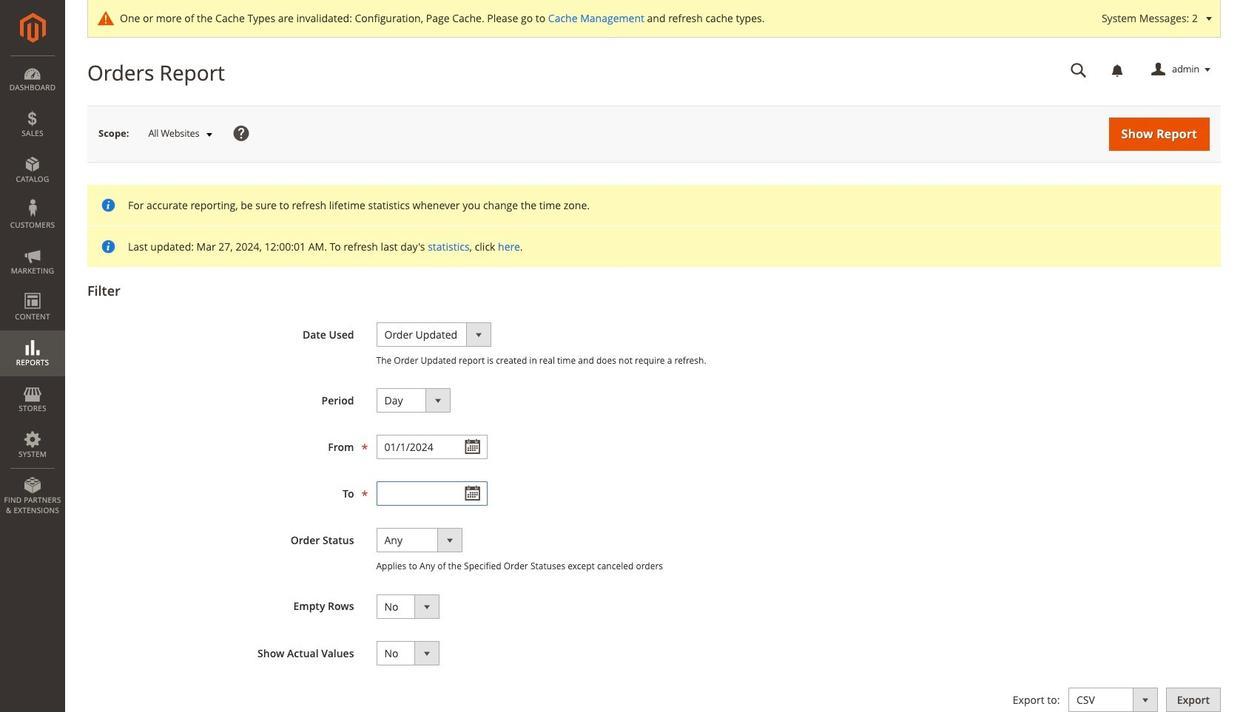 Task type: vqa. For each thing, say whether or not it's contained in the screenshot.
To text box
no



Task type: describe. For each thing, give the bounding box(es) containing it.
magento admin panel image
[[20, 13, 46, 43]]



Task type: locate. For each thing, give the bounding box(es) containing it.
menu bar
[[0, 56, 65, 523]]

None text field
[[1060, 57, 1097, 83], [376, 482, 487, 506], [1060, 57, 1097, 83], [376, 482, 487, 506]]

None text field
[[376, 435, 487, 460]]



